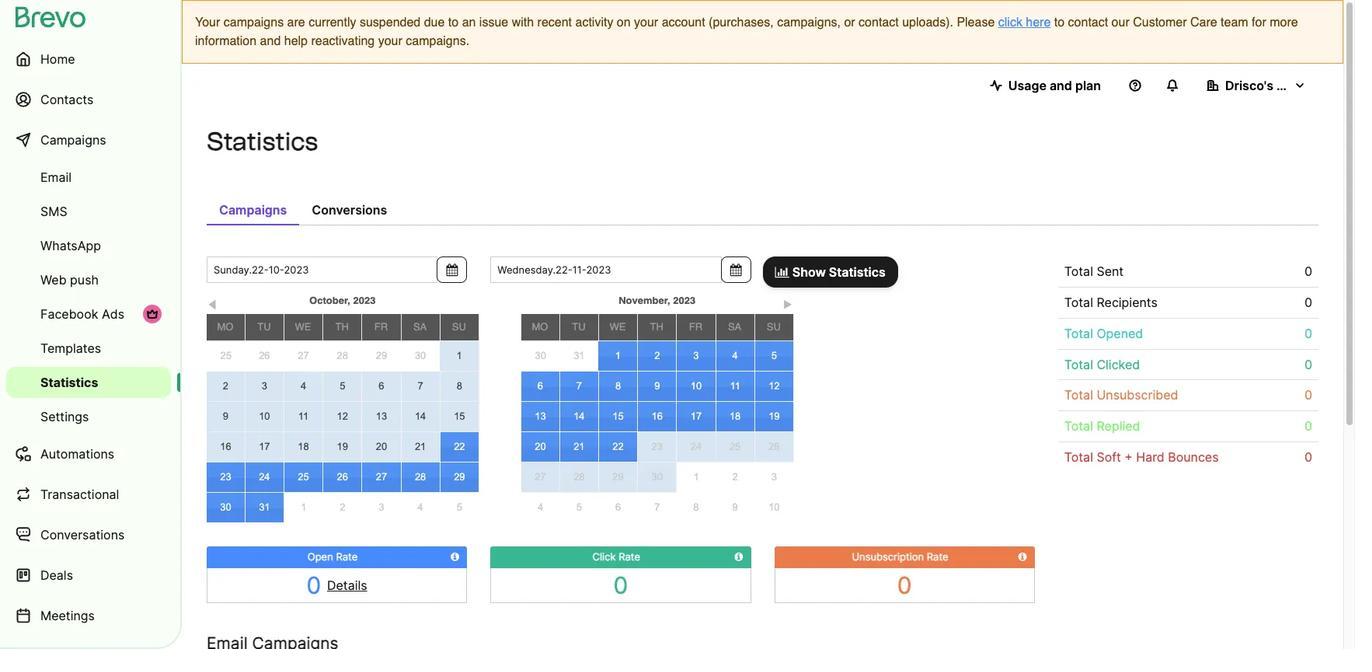 Task type: locate. For each thing, give the bounding box(es) containing it.
31 for left 31 link
[[259, 501, 270, 513]]

2 13 link from the left
[[522, 402, 560, 431]]

2 horizontal spatial 6 link
[[599, 493, 638, 522]]

total clicked
[[1065, 356, 1141, 372]]

10
[[691, 380, 702, 392], [259, 411, 270, 422], [769, 501, 780, 513]]

total for total clicked
[[1065, 356, 1094, 372]]

25 link
[[207, 342, 245, 371], [716, 432, 755, 462], [285, 463, 323, 492]]

0 horizontal spatial campaigns
[[40, 132, 106, 148]]

your
[[634, 16, 659, 30], [378, 34, 403, 48]]

calendar image for the from text box
[[447, 264, 458, 276]]

1 horizontal spatial 26
[[337, 471, 348, 483]]

27
[[298, 350, 309, 362], [376, 471, 387, 483], [535, 471, 546, 483]]

1 22 from the left
[[454, 441, 465, 452]]

soft
[[1097, 449, 1122, 465]]

0 horizontal spatial 21
[[415, 441, 426, 452]]

0 horizontal spatial 2023
[[353, 295, 376, 306]]

0 horizontal spatial 21 link
[[402, 432, 440, 462]]

7 link
[[402, 371, 440, 401], [560, 371, 599, 401], [638, 493, 677, 522]]

1 horizontal spatial 12 link
[[755, 372, 794, 401]]

total left sent
[[1065, 264, 1094, 279]]

fr for 29
[[375, 321, 388, 333]]

8 for 8 link to the left
[[457, 380, 463, 392]]

0 vertical spatial 26 link
[[245, 342, 284, 371]]

2 horizontal spatial 25 link
[[716, 432, 755, 462]]

sms
[[40, 204, 67, 219]]

fr
[[375, 321, 388, 333], [689, 321, 703, 333]]

1 horizontal spatial 16
[[652, 411, 663, 422]]

2 mo from the left
[[532, 321, 548, 333]]

2 su from the left
[[767, 321, 781, 333]]

mo
[[217, 321, 234, 333], [532, 321, 548, 333]]

1 14 link from the left
[[402, 402, 440, 431]]

1 horizontal spatial info circle image
[[735, 552, 744, 562]]

1 rate from the left
[[336, 550, 358, 563]]

23
[[652, 441, 663, 452], [220, 471, 231, 483]]

0 horizontal spatial 26
[[259, 350, 270, 362]]

0 horizontal spatial calendar image
[[447, 264, 458, 276]]

1 fr from the left
[[375, 321, 388, 333]]

2 horizontal spatial 29 link
[[599, 463, 638, 492]]

1 vertical spatial 16
[[220, 441, 231, 452]]

total unsubscribed
[[1065, 387, 1179, 403]]

web
[[40, 272, 67, 288]]

1 horizontal spatial 10
[[691, 380, 702, 392]]

1 15 link from the left
[[441, 402, 479, 431]]

2 horizontal spatial 8
[[694, 501, 699, 513]]

2
[[655, 350, 660, 362], [223, 380, 229, 392], [733, 471, 738, 483], [340, 502, 345, 513]]

2 horizontal spatial 28 link
[[560, 463, 599, 492]]

campaigns link
[[6, 121, 171, 159], [207, 194, 300, 225]]

rate for open rate
[[336, 550, 358, 563]]

1 vertical spatial 12 link
[[324, 402, 362, 431]]

4 total from the top
[[1065, 356, 1094, 372]]

1 th from the left
[[336, 321, 349, 333]]

to left an
[[448, 16, 459, 30]]

show statistics button
[[763, 257, 899, 288]]

conversions link
[[300, 194, 400, 225]]

7
[[418, 380, 424, 392], [577, 380, 582, 392], [655, 501, 660, 513]]

total soft + hard bounces
[[1065, 449, 1219, 465]]

your down suspended
[[378, 34, 403, 48]]

1 21 link from the left
[[402, 432, 440, 462]]

19
[[769, 411, 780, 422], [337, 441, 348, 452]]

email
[[40, 169, 72, 185]]

0 horizontal spatial campaigns link
[[6, 121, 171, 159]]

2 15 link from the left
[[599, 402, 638, 431]]

2 horizontal spatial 27
[[535, 471, 546, 483]]

0 vertical spatial 25
[[220, 350, 232, 362]]

1 horizontal spatial to
[[1055, 16, 1065, 30]]

2 link
[[638, 341, 677, 371], [207, 371, 245, 401], [716, 463, 755, 492], [323, 493, 362, 523]]

23 for 23 'link' to the right
[[652, 441, 663, 452]]

we for 1
[[610, 321, 626, 333]]

1 horizontal spatial 11 link
[[716, 372, 755, 401]]

fr down october, 2023 link
[[375, 321, 388, 333]]

1 horizontal spatial statistics
[[207, 127, 318, 156]]

2023 for november,
[[674, 295, 696, 306]]

From text field
[[207, 257, 438, 283]]

7 total from the top
[[1065, 449, 1094, 465]]

23 link
[[638, 432, 677, 462], [207, 463, 245, 492]]

0 vertical spatial 31
[[574, 350, 585, 362]]

2 to from the left
[[1055, 16, 1065, 30]]

0 horizontal spatial 24
[[259, 471, 270, 483]]

4 link
[[716, 341, 755, 371], [285, 371, 323, 401], [522, 493, 560, 522], [401, 493, 440, 523]]

0 horizontal spatial th
[[336, 321, 349, 333]]

8
[[457, 380, 463, 392], [616, 380, 621, 392], [694, 501, 699, 513]]

0 for total recipients
[[1305, 295, 1313, 310]]

14 for second 14 link from the right
[[415, 411, 426, 422]]

0 vertical spatial 12
[[769, 380, 780, 392]]

0 vertical spatial 23 link
[[638, 432, 677, 462]]

5 link
[[755, 341, 794, 371], [324, 371, 362, 401], [560, 493, 599, 522], [440, 493, 479, 523]]

0 horizontal spatial 20 link
[[363, 432, 401, 462]]

2 total from the top
[[1065, 295, 1094, 310]]

0 horizontal spatial 13
[[376, 411, 387, 422]]

our
[[1112, 16, 1130, 30]]

1 horizontal spatial sa
[[728, 321, 742, 333]]

9
[[655, 380, 660, 392], [223, 411, 229, 422], [733, 501, 738, 513]]

rate for click rate
[[619, 550, 641, 563]]

30 link
[[401, 342, 440, 371], [522, 342, 560, 371], [638, 463, 677, 492], [207, 493, 245, 522]]

◀ link
[[207, 296, 218, 311]]

total left clicked
[[1065, 356, 1094, 372]]

0 horizontal spatial sa
[[414, 321, 427, 333]]

and inside to contact our customer care team for more information and help reactivating your campaigns.
[[260, 34, 281, 48]]

1 sa from the left
[[414, 321, 427, 333]]

27 link
[[284, 342, 323, 371], [363, 463, 401, 492], [522, 463, 560, 492]]

help
[[284, 34, 308, 48]]

2 rate from the left
[[619, 550, 641, 563]]

2 20 from the left
[[535, 441, 546, 452]]

2 sa from the left
[[728, 321, 742, 333]]

1 vertical spatial 19
[[337, 441, 348, 452]]

conversions
[[312, 202, 387, 218]]

click rate
[[593, 550, 641, 563]]

1 horizontal spatial 21 link
[[560, 432, 599, 462]]

push
[[70, 272, 99, 288]]

2023 right october, on the left top of the page
[[353, 295, 376, 306]]

1 horizontal spatial campaigns link
[[207, 194, 300, 225]]

and down the campaigns
[[260, 34, 281, 48]]

unsubscription rate
[[852, 550, 949, 563]]

we down november,
[[610, 321, 626, 333]]

21 link
[[402, 432, 440, 462], [560, 432, 599, 462]]

mo for 25
[[217, 321, 234, 333]]

+
[[1125, 449, 1133, 465]]

0 for total replied
[[1305, 418, 1313, 434]]

1 horizontal spatial 20 link
[[522, 432, 560, 462]]

calendar image
[[447, 264, 458, 276], [731, 264, 742, 276]]

1 13 link from the left
[[363, 402, 401, 431]]

5 total from the top
[[1065, 387, 1094, 403]]

1 horizontal spatial 21
[[574, 441, 585, 452]]

20
[[376, 441, 387, 452], [535, 441, 546, 452]]

0 vertical spatial statistics
[[207, 127, 318, 156]]

1 horizontal spatial 31 link
[[560, 342, 599, 371]]

calendar image for to text field
[[731, 264, 742, 276]]

1 horizontal spatial 13 link
[[522, 402, 560, 431]]

1
[[457, 350, 462, 362], [616, 350, 621, 362], [694, 471, 700, 483], [301, 502, 307, 513]]

1 vertical spatial your
[[378, 34, 403, 48]]

1 vertical spatial campaigns link
[[207, 194, 300, 225]]

0 horizontal spatial 9
[[223, 411, 229, 422]]

1 horizontal spatial we
[[610, 321, 626, 333]]

14 link
[[402, 402, 440, 431], [560, 402, 599, 431]]

2023 right november,
[[674, 295, 696, 306]]

1 vertical spatial 16 link
[[207, 432, 245, 462]]

2 14 from the left
[[574, 411, 585, 422]]

31 link
[[560, 342, 599, 371], [246, 493, 284, 522]]

mo for 30
[[532, 321, 548, 333]]

total down total sent
[[1065, 295, 1094, 310]]

total left 'soft'
[[1065, 449, 1094, 465]]

your right on
[[634, 16, 659, 30]]

31
[[574, 350, 585, 362], [259, 501, 270, 513]]

info circle image
[[451, 552, 460, 562], [735, 552, 744, 562]]

0 horizontal spatial info circle image
[[451, 552, 460, 562]]

0 horizontal spatial 22
[[454, 441, 465, 452]]

1 horizontal spatial calendar image
[[731, 264, 742, 276]]

1 tu from the left
[[258, 321, 271, 333]]

0 for total unsubscribed
[[1305, 387, 1313, 403]]

1 2023 from the left
[[353, 295, 376, 306]]

open rate
[[308, 550, 358, 563]]

1 total from the top
[[1065, 264, 1094, 279]]

0 vertical spatial campaigns
[[40, 132, 106, 148]]

0 horizontal spatial mo
[[217, 321, 234, 333]]

0 horizontal spatial 25 link
[[207, 342, 245, 371]]

total left replied
[[1065, 418, 1094, 434]]

2 15 from the left
[[613, 411, 624, 422]]

1 15 from the left
[[454, 411, 465, 422]]

8 link
[[441, 372, 479, 401], [599, 372, 638, 401], [677, 493, 716, 522]]

contact left our
[[1069, 16, 1109, 30]]

1 21 from the left
[[415, 441, 426, 452]]

2 22 from the left
[[613, 441, 624, 452]]

0 vertical spatial 24
[[691, 441, 702, 452]]

2023 inside november, 2023 ▶
[[674, 295, 696, 306]]

2 calendar image from the left
[[731, 264, 742, 276]]

th down november, 2023 link
[[650, 321, 664, 333]]

rate
[[336, 550, 358, 563], [619, 550, 641, 563], [927, 550, 949, 563]]

1 info circle image from the left
[[451, 552, 460, 562]]

your
[[195, 16, 220, 30]]

1 vertical spatial 9 link
[[207, 402, 245, 431]]

16 for 16 link to the bottom
[[220, 441, 231, 452]]

31 for the right 31 link
[[574, 350, 585, 362]]

and
[[260, 34, 281, 48], [1050, 78, 1073, 93]]

0 horizontal spatial 14 link
[[402, 402, 440, 431]]

0 horizontal spatial 26 link
[[245, 342, 284, 371]]

1 mo from the left
[[217, 321, 234, 333]]

2 horizontal spatial 26
[[769, 441, 780, 452]]

whatsapp
[[40, 238, 101, 253]]

0 horizontal spatial 29
[[376, 350, 387, 362]]

1 20 link from the left
[[363, 432, 401, 462]]

contact inside to contact our customer care team for more information and help reactivating your campaigns.
[[1069, 16, 1109, 30]]

fr down november, 2023 ▶
[[689, 321, 703, 333]]

rate right click
[[619, 550, 641, 563]]

1 vertical spatial 12
[[337, 411, 348, 422]]

campaigns.
[[406, 34, 470, 48]]

2 fr from the left
[[689, 321, 703, 333]]

2 tu from the left
[[572, 321, 586, 333]]

1 horizontal spatial 18
[[730, 411, 741, 422]]

6 link
[[363, 371, 401, 401], [522, 371, 560, 401], [599, 493, 638, 522]]

we down october, on the left top of the page
[[295, 321, 311, 333]]

your inside to contact our customer care team for more information and help reactivating your campaigns.
[[378, 34, 403, 48]]

to
[[448, 16, 459, 30], [1055, 16, 1065, 30]]

2 th from the left
[[650, 321, 664, 333]]

currently
[[309, 16, 356, 30]]

17
[[691, 411, 702, 422], [259, 441, 270, 452]]

1 horizontal spatial 19
[[769, 411, 780, 422]]

0 for total clicked
[[1305, 356, 1313, 372]]

0 vertical spatial 9 link
[[638, 372, 677, 401]]

team
[[1221, 16, 1249, 30]]

contact right or
[[859, 16, 899, 30]]

12 link
[[755, 372, 794, 401], [324, 402, 362, 431]]

28 for the left 28 link
[[337, 350, 348, 362]]

2 contact from the left
[[1069, 16, 1109, 30]]

th for 2
[[650, 321, 664, 333]]

2 2023 from the left
[[674, 295, 696, 306]]

total down the total clicked
[[1065, 387, 1094, 403]]

total recipients
[[1065, 295, 1158, 310]]

to right "here" on the right top
[[1055, 16, 1065, 30]]

28 for middle 28 link
[[415, 471, 426, 483]]

1 we from the left
[[295, 321, 311, 333]]

18
[[730, 411, 741, 422], [298, 441, 309, 452]]

total up the total clicked
[[1065, 326, 1094, 341]]

▶ link
[[783, 296, 794, 311]]

28
[[337, 350, 348, 362], [415, 471, 426, 483], [574, 471, 585, 483]]

th down october, 2023 link
[[336, 321, 349, 333]]

1 14 from the left
[[415, 411, 426, 422]]

1 su from the left
[[452, 321, 466, 333]]

2 info circle image from the left
[[735, 552, 744, 562]]

1 calendar image from the left
[[447, 264, 458, 276]]

28 link
[[323, 342, 362, 371], [402, 463, 440, 492], [560, 463, 599, 492]]

3 total from the top
[[1065, 326, 1094, 341]]

1 22 link from the left
[[441, 432, 479, 462]]

and left plan
[[1050, 78, 1073, 93]]

campaigns
[[224, 16, 284, 30]]

22 link
[[441, 432, 479, 462], [599, 432, 638, 462]]

click
[[999, 16, 1023, 30]]

1 horizontal spatial 15
[[613, 411, 624, 422]]

rate right open
[[336, 550, 358, 563]]

2 we from the left
[[610, 321, 626, 333]]

1 vertical spatial 11 link
[[285, 402, 323, 431]]

3 rate from the left
[[927, 550, 949, 563]]

rate right unsubscription
[[927, 550, 949, 563]]

1 vertical spatial 25
[[730, 441, 741, 452]]

2 21 from the left
[[574, 441, 585, 452]]

0 horizontal spatial statistics
[[40, 375, 98, 390]]

0 vertical spatial 10 link
[[677, 372, 716, 401]]

total for total soft + hard bounces
[[1065, 449, 1094, 465]]

0 horizontal spatial 11 link
[[285, 402, 323, 431]]

0 horizontal spatial and
[[260, 34, 281, 48]]

th for 28
[[336, 321, 349, 333]]

su for 1
[[452, 321, 466, 333]]

9 link
[[638, 372, 677, 401], [207, 402, 245, 431], [716, 493, 755, 522]]

0 horizontal spatial 17 link
[[246, 432, 284, 462]]

0 horizontal spatial rate
[[336, 550, 358, 563]]

1 horizontal spatial 6 link
[[522, 371, 560, 401]]

unsubscribed
[[1097, 387, 1179, 403]]

14
[[415, 411, 426, 422], [574, 411, 585, 422]]

29 for the left the 29 link
[[376, 350, 387, 362]]

october,
[[310, 295, 351, 306]]

0 horizontal spatial 12
[[337, 411, 348, 422]]

1 vertical spatial 26 link
[[755, 432, 794, 462]]

click here link
[[999, 16, 1051, 30]]

details
[[327, 577, 368, 593]]

19 for the leftmost 19 link
[[337, 441, 348, 452]]

facebook
[[40, 306, 98, 322]]

0 horizontal spatial 10 link
[[246, 402, 284, 431]]

2 vertical spatial 9 link
[[716, 493, 755, 522]]

1 horizontal spatial 15 link
[[599, 402, 638, 431]]

1 horizontal spatial 25
[[298, 471, 309, 483]]

to contact our customer care team for more information and help reactivating your campaigns.
[[195, 16, 1299, 48]]

1 horizontal spatial 14
[[574, 411, 585, 422]]

0 vertical spatial 18
[[730, 411, 741, 422]]

29
[[376, 350, 387, 362], [454, 471, 465, 483], [613, 471, 624, 483]]

2 vertical spatial 10
[[769, 501, 780, 513]]

6 total from the top
[[1065, 418, 1094, 434]]

1 horizontal spatial fr
[[689, 321, 703, 333]]

0 horizontal spatial 31
[[259, 501, 270, 513]]

2 horizontal spatial 29
[[613, 471, 624, 483]]



Task type: vqa. For each thing, say whether or not it's contained in the screenshot.
the middle 7
yes



Task type: describe. For each thing, give the bounding box(es) containing it.
2 vertical spatial 25
[[298, 471, 309, 483]]

total replied
[[1065, 418, 1141, 434]]

left___rvooi image
[[146, 308, 159, 320]]

usage and plan button
[[978, 70, 1114, 101]]

tu for 31
[[572, 321, 586, 333]]

1 horizontal spatial 27 link
[[363, 463, 401, 492]]

2 horizontal spatial 8 link
[[677, 493, 716, 522]]

your campaigns are currently suspended due to an issue with recent activity on your account (purchases, campaigns, or contact uploads). please click here
[[195, 16, 1051, 30]]

1 contact from the left
[[859, 16, 899, 30]]

or
[[845, 16, 856, 30]]

settings
[[40, 409, 89, 425]]

0 horizontal spatial 18
[[298, 441, 309, 452]]

deals link
[[6, 557, 171, 594]]

are
[[287, 16, 305, 30]]

fr for 3
[[689, 321, 703, 333]]

an
[[462, 16, 476, 30]]

0 horizontal spatial 6
[[379, 380, 384, 392]]

bounces
[[1169, 449, 1219, 465]]

1 20 from the left
[[376, 441, 387, 452]]

0 horizontal spatial 23 link
[[207, 463, 245, 492]]

15 for 2nd 15 link from right
[[454, 411, 465, 422]]

0 for total sent
[[1305, 264, 1313, 279]]

29 for right the 29 link
[[613, 471, 624, 483]]

open
[[308, 550, 333, 563]]

2 22 link from the left
[[599, 432, 638, 462]]

deals
[[40, 568, 73, 583]]

8 for rightmost 8 link
[[694, 501, 699, 513]]

19 for the right 19 link
[[769, 411, 780, 422]]

1 horizontal spatial 26 link
[[324, 463, 362, 492]]

conversations link
[[6, 516, 171, 554]]

2 13 from the left
[[535, 411, 546, 422]]

1 horizontal spatial 28 link
[[402, 463, 440, 492]]

1 horizontal spatial 6
[[538, 380, 543, 392]]

0 vertical spatial 26
[[259, 350, 270, 362]]

2 horizontal spatial 26 link
[[755, 432, 794, 462]]

0 horizontal spatial 28 link
[[323, 342, 362, 371]]

with
[[512, 16, 534, 30]]

sa for 4
[[728, 321, 742, 333]]

1 horizontal spatial 7 link
[[560, 371, 599, 401]]

0 horizontal spatial 27
[[298, 350, 309, 362]]

1 horizontal spatial 7
[[577, 380, 582, 392]]

0 horizontal spatial 6 link
[[363, 371, 401, 401]]

2 21 link from the left
[[560, 432, 599, 462]]

1 vertical spatial 17 link
[[246, 432, 284, 462]]

clicked
[[1097, 356, 1141, 372]]

issue
[[480, 16, 509, 30]]

0 horizontal spatial 25
[[220, 350, 232, 362]]

facebook ads
[[40, 306, 124, 322]]

total for total recipients
[[1065, 295, 1094, 310]]

web push link
[[6, 264, 171, 295]]

info circle image for click rate
[[735, 552, 744, 562]]

0 horizontal spatial 18 link
[[285, 432, 323, 462]]

1 13 from the left
[[376, 411, 387, 422]]

1 horizontal spatial 29 link
[[441, 463, 479, 492]]

su for 5
[[767, 321, 781, 333]]

drisco's drinks
[[1226, 78, 1316, 93]]

campaigns,
[[778, 16, 841, 30]]

contacts link
[[6, 81, 171, 118]]

automations link
[[6, 435, 171, 473]]

templates
[[40, 341, 101, 356]]

0 vertical spatial your
[[634, 16, 659, 30]]

drisco's
[[1226, 78, 1274, 93]]

0 horizontal spatial 9 link
[[207, 402, 245, 431]]

we for 27
[[295, 321, 311, 333]]

settings link
[[6, 401, 171, 432]]

2 vertical spatial 25 link
[[285, 463, 323, 492]]

2 vertical spatial 10 link
[[755, 493, 794, 522]]

october, 2023 link
[[245, 292, 440, 310]]

1 horizontal spatial 17
[[691, 411, 702, 422]]

contacts
[[40, 92, 94, 107]]

show statistics
[[790, 264, 886, 280]]

unsubscription
[[852, 550, 925, 563]]

2 14 link from the left
[[560, 402, 599, 431]]

ads
[[102, 306, 124, 322]]

1 horizontal spatial 24 link
[[677, 432, 716, 462]]

total for total replied
[[1065, 418, 1094, 434]]

16 for the right 16 link
[[652, 411, 663, 422]]

home
[[40, 51, 75, 67]]

1 horizontal spatial 17 link
[[677, 402, 716, 431]]

suspended
[[360, 16, 421, 30]]

more
[[1271, 16, 1299, 30]]

1 to from the left
[[448, 16, 459, 30]]

0 vertical spatial 10
[[691, 380, 702, 392]]

plan
[[1076, 78, 1102, 93]]

1 horizontal spatial 27
[[376, 471, 387, 483]]

info circle image
[[1019, 552, 1028, 562]]

2 horizontal spatial 10
[[769, 501, 780, 513]]

1 horizontal spatial 8 link
[[599, 372, 638, 401]]

1 vertical spatial 11
[[298, 411, 309, 422]]

0 for total soft + hard bounces
[[1305, 449, 1313, 465]]

statistics link
[[6, 367, 171, 398]]

total sent
[[1065, 264, 1124, 279]]

recipients
[[1097, 295, 1158, 310]]

rate for unsubscription rate
[[927, 550, 949, 563]]

2 20 link from the left
[[522, 432, 560, 462]]

22 for first the 22 "link" from the right
[[613, 441, 624, 452]]

▶
[[784, 299, 793, 311]]

total for total sent
[[1065, 264, 1094, 279]]

1 horizontal spatial 24
[[691, 441, 702, 452]]

due
[[424, 16, 445, 30]]

templates link
[[6, 333, 171, 364]]

facebook ads link
[[6, 299, 171, 330]]

2 horizontal spatial 27 link
[[522, 463, 560, 492]]

2 horizontal spatial 7 link
[[638, 493, 677, 522]]

0 vertical spatial 9
[[655, 380, 660, 392]]

0 horizontal spatial 29 link
[[362, 342, 401, 371]]

whatsapp link
[[6, 230, 171, 261]]

2 horizontal spatial 6
[[616, 501, 621, 513]]

email link
[[6, 162, 171, 193]]

29 for middle the 29 link
[[454, 471, 465, 483]]

sms link
[[6, 196, 171, 227]]

november, 2023 link
[[560, 292, 755, 310]]

1 horizontal spatial 11
[[730, 380, 741, 392]]

0 horizontal spatial 8 link
[[441, 372, 479, 401]]

0 vertical spatial campaigns link
[[6, 121, 171, 159]]

0 horizontal spatial 7 link
[[402, 371, 440, 401]]

reactivating
[[311, 34, 375, 48]]

sent
[[1097, 264, 1124, 279]]

0 horizontal spatial 17
[[259, 441, 270, 452]]

customer
[[1134, 16, 1188, 30]]

22 for 1st the 22 "link" from left
[[454, 441, 465, 452]]

28 for 28 link to the right
[[574, 471, 585, 483]]

web push
[[40, 272, 99, 288]]

0 horizontal spatial 7
[[418, 380, 424, 392]]

info circle image for open rate
[[451, 552, 460, 562]]

1 horizontal spatial campaigns
[[219, 202, 287, 218]]

To text field
[[491, 257, 722, 283]]

meetings link
[[6, 597, 171, 634]]

to inside to contact our customer care team for more information and help reactivating your campaigns.
[[1055, 16, 1065, 30]]

1 horizontal spatial 19 link
[[755, 402, 794, 431]]

meetings
[[40, 608, 95, 624]]

bar chart image
[[776, 266, 790, 278]]

0 horizontal spatial 31 link
[[246, 493, 284, 522]]

1 horizontal spatial 16 link
[[638, 402, 677, 431]]

0 horizontal spatial 19 link
[[324, 432, 362, 462]]

october, 2023
[[310, 295, 376, 306]]

15 for 1st 15 link from right
[[613, 411, 624, 422]]

information
[[195, 34, 257, 48]]

recent
[[538, 16, 572, 30]]

0 for total opened
[[1305, 326, 1313, 341]]

0 horizontal spatial 24 link
[[246, 463, 284, 492]]

1 vertical spatial 25 link
[[716, 432, 755, 462]]

0 horizontal spatial 27 link
[[284, 342, 323, 371]]

2 vertical spatial 26
[[337, 471, 348, 483]]

conversations
[[40, 527, 125, 543]]

total for total opened
[[1065, 326, 1094, 341]]

automations
[[40, 446, 114, 462]]

sa for 30
[[414, 321, 427, 333]]

statistics inside button
[[829, 264, 886, 280]]

home link
[[6, 40, 171, 78]]

2 horizontal spatial 7
[[655, 501, 660, 513]]

account
[[662, 16, 706, 30]]

1 horizontal spatial 10 link
[[677, 372, 716, 401]]

care
[[1191, 16, 1218, 30]]

1 vertical spatial 10 link
[[246, 402, 284, 431]]

usage and plan
[[1009, 78, 1102, 93]]

8 for 8 link to the middle
[[616, 380, 621, 392]]

0 vertical spatial 25 link
[[207, 342, 245, 371]]

transactional link
[[6, 476, 171, 513]]

on
[[617, 16, 631, 30]]

and inside usage and plan button
[[1050, 78, 1073, 93]]

please
[[957, 16, 995, 30]]

1 horizontal spatial 12
[[769, 380, 780, 392]]

total for total unsubscribed
[[1065, 387, 1094, 403]]

opened
[[1097, 326, 1144, 341]]

0 details
[[307, 571, 368, 599]]

1 horizontal spatial 18 link
[[716, 402, 755, 431]]

transactional
[[40, 487, 119, 502]]

2023 for october,
[[353, 295, 376, 306]]

click
[[593, 550, 616, 563]]

usage
[[1009, 78, 1047, 93]]

tu for 26
[[258, 321, 271, 333]]

november,
[[619, 295, 671, 306]]

1 horizontal spatial 23 link
[[638, 432, 677, 462]]

total opened
[[1065, 326, 1144, 341]]

23 for the left 23 'link'
[[220, 471, 231, 483]]

for
[[1253, 16, 1267, 30]]

show
[[793, 264, 826, 280]]

1 vertical spatial 26
[[769, 441, 780, 452]]

2 horizontal spatial 9
[[733, 501, 738, 513]]

drinks
[[1277, 78, 1316, 93]]

0 horizontal spatial 10
[[259, 411, 270, 422]]

14 for first 14 link from the right
[[574, 411, 585, 422]]



